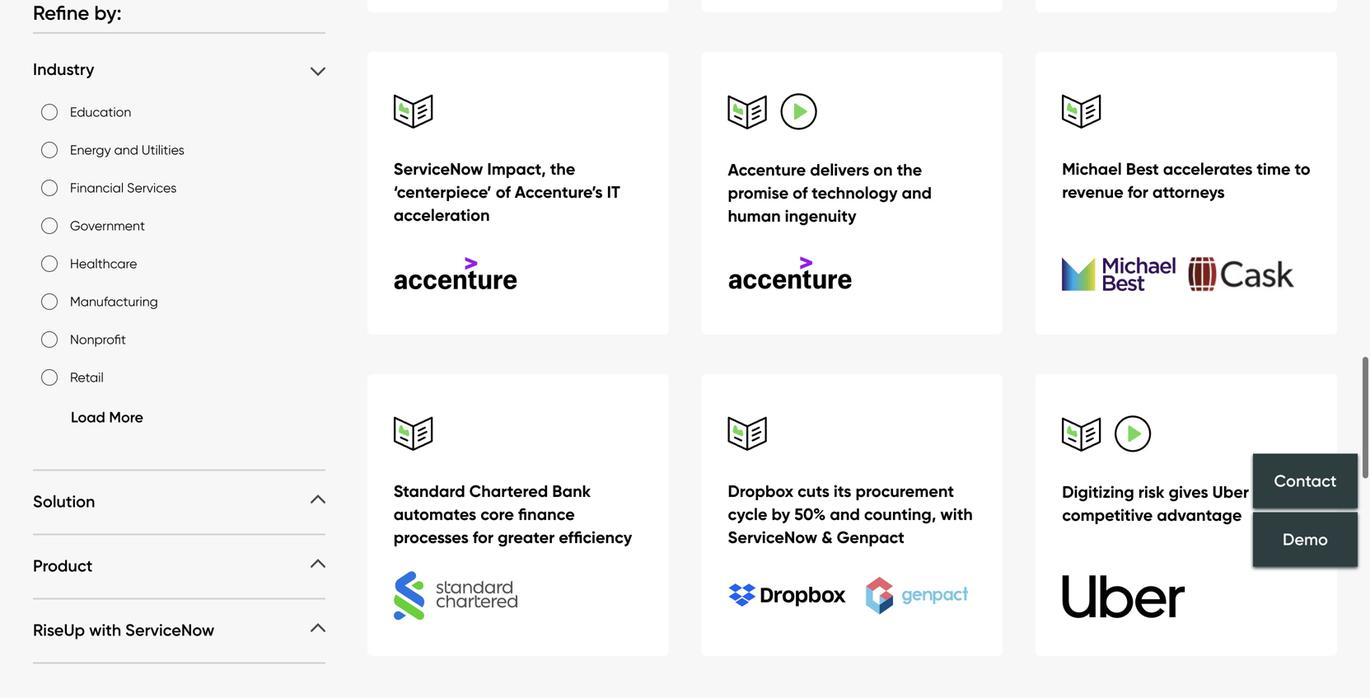 Task type: vqa. For each thing, say whether or not it's contained in the screenshot.
bottommost and
yes



Task type: locate. For each thing, give the bounding box(es) containing it.
50%
[[795, 504, 826, 524]]

accenture global it image
[[394, 249, 517, 300]]

counting,
[[865, 504, 937, 524]]

on
[[874, 159, 893, 180]]

1 horizontal spatial of
[[793, 182, 808, 203]]

human
[[728, 205, 781, 226]]

servicenow down by
[[728, 527, 818, 548]]

1 horizontal spatial with
[[941, 504, 973, 524]]

the inside accenture delivers on the promise of technology and human ingenuity
[[897, 159, 923, 180]]

and inside accenture delivers on the promise of technology and human ingenuity
[[902, 182, 932, 203]]

healthcare
[[70, 256, 137, 272]]

solution button
[[33, 491, 325, 513]]

1 vertical spatial with
[[89, 620, 121, 641]]

dropbox
[[728, 481, 794, 501]]

of down impact,
[[496, 182, 511, 202]]

0 vertical spatial and
[[114, 142, 138, 158]]

for down best
[[1128, 182, 1149, 202]]

standard
[[394, 481, 465, 501]]

michael best & friedrich llp image
[[1063, 250, 1180, 299], [1187, 250, 1305, 299]]

0 horizontal spatial for
[[473, 527, 494, 548]]

time
[[1257, 158, 1291, 179]]

chartered
[[470, 481, 548, 501]]

dropbox image down genpact
[[853, 571, 970, 620]]

more
[[109, 408, 143, 427]]

for
[[1128, 182, 1149, 202], [473, 527, 494, 548]]

load more
[[71, 408, 143, 427]]

energy and utilities
[[70, 142, 185, 158]]

services
[[127, 180, 177, 196]]

for down core
[[473, 527, 494, 548]]

financial
[[70, 180, 124, 196]]

with inside popup button
[[89, 620, 121, 641]]

uber
[[1213, 482, 1250, 502]]

the up accenture's
[[550, 158, 576, 179]]

1 vertical spatial servicenow
[[728, 527, 818, 548]]

education option
[[41, 104, 58, 121]]

with
[[941, 504, 973, 524], [89, 620, 121, 641]]

attorneys
[[1153, 182, 1225, 202]]

technology
[[812, 182, 898, 203]]

and inside "dropbox cuts its procurement cycle by 50% and counting, with servicenow & genpact"
[[830, 504, 860, 524]]

2 vertical spatial and
[[830, 504, 860, 524]]

it
[[607, 182, 620, 202]]

2 horizontal spatial servicenow
[[728, 527, 818, 548]]

government option
[[41, 218, 58, 234]]

product button
[[33, 555, 325, 577]]

riseup with servicenow button
[[33, 620, 325, 641]]

of up ingenuity
[[793, 182, 808, 203]]

core
[[481, 504, 514, 524]]

accenture delivers on the promise of technology and human ingenuity
[[728, 159, 932, 226]]

1 horizontal spatial the
[[897, 159, 923, 180]]

0 horizontal spatial servicenow
[[125, 620, 215, 641]]

dropbox image
[[728, 571, 846, 620], [853, 571, 970, 620]]

energy
[[70, 142, 111, 158]]

and down its
[[830, 504, 860, 524]]

its
[[834, 481, 852, 501]]

michael
[[1063, 158, 1122, 179]]

and right the energy
[[114, 142, 138, 158]]

competitive
[[1063, 505, 1153, 525]]

2 vertical spatial servicenow
[[125, 620, 215, 641]]

dropbox image down &
[[728, 571, 846, 620]]

servicenow up 'centerpiece'
[[394, 158, 483, 179]]

risk
[[1139, 482, 1165, 502]]

and right technology
[[902, 182, 932, 203]]

nonprofit option
[[41, 332, 58, 348]]

and for accenture delivers on the promise of technology and human ingenuity
[[902, 182, 932, 203]]

1 horizontal spatial and
[[830, 504, 860, 524]]

accenture image
[[728, 249, 852, 300]]

with right counting,
[[941, 504, 973, 524]]

the
[[550, 158, 576, 179], [897, 159, 923, 180]]

0 horizontal spatial dropbox image
[[728, 571, 846, 620]]

servicenow impact, the 'centerpiece' of accenture's it acceleration
[[394, 158, 620, 225]]

servicenow
[[394, 158, 483, 179], [728, 527, 818, 548], [125, 620, 215, 641]]

of inside servicenow impact, the 'centerpiece' of accenture's it acceleration
[[496, 182, 511, 202]]

0 horizontal spatial michael best & friedrich llp image
[[1063, 250, 1180, 299]]

0 vertical spatial servicenow
[[394, 158, 483, 179]]

1 vertical spatial for
[[473, 527, 494, 548]]

standard chartered bank image
[[394, 570, 517, 621]]

industry button
[[33, 59, 325, 80]]

michael best accelerates time to revenue for attorneys
[[1063, 158, 1311, 202]]

and
[[114, 142, 138, 158], [902, 182, 932, 203], [830, 504, 860, 524]]

1 horizontal spatial servicenow
[[394, 158, 483, 179]]

with right riseup
[[89, 620, 121, 641]]

2 horizontal spatial and
[[902, 182, 932, 203]]

0 vertical spatial with
[[941, 504, 973, 524]]

manufacturing option
[[41, 294, 58, 310]]

1 horizontal spatial dropbox image
[[853, 571, 970, 620]]

1 horizontal spatial michael best & friedrich llp image
[[1187, 250, 1305, 299]]

financial services
[[70, 180, 177, 196]]

1 vertical spatial and
[[902, 182, 932, 203]]

impact,
[[487, 158, 546, 179]]

genpact
[[837, 527, 905, 548]]

1 horizontal spatial for
[[1128, 182, 1149, 202]]

0 horizontal spatial the
[[550, 158, 576, 179]]

0 horizontal spatial of
[[496, 182, 511, 202]]

product
[[33, 556, 93, 576]]

to
[[1295, 158, 1311, 179]]

cuts
[[798, 481, 830, 501]]

with inside "dropbox cuts its procurement cycle by 50% and counting, with servicenow & genpact"
[[941, 504, 973, 524]]

refine by:
[[33, 0, 122, 25]]

by:
[[94, 0, 122, 25]]

of
[[496, 182, 511, 202], [793, 182, 808, 203]]

servicenow inside popup button
[[125, 620, 215, 641]]

servicenow down "product" dropdown button
[[125, 620, 215, 641]]

accenture's
[[515, 182, 603, 202]]

0 horizontal spatial with
[[89, 620, 121, 641]]

the right on
[[897, 159, 923, 180]]

0 vertical spatial for
[[1128, 182, 1149, 202]]

and for dropbox cuts its procurement cycle by 50% and counting, with servicenow & genpact
[[830, 504, 860, 524]]

nonprofit
[[70, 332, 126, 348]]



Task type: describe. For each thing, give the bounding box(es) containing it.
gives
[[1169, 482, 1209, 502]]

digitizing risk gives uber competitive advantage
[[1063, 482, 1250, 525]]

standard chartered bank automates core finance processes for greater efficiency
[[394, 481, 632, 548]]

retail
[[70, 369, 104, 385]]

dropbox cuts its procurement cycle by 50% and counting, with servicenow & genpact
[[728, 481, 973, 548]]

energy and utilities option
[[41, 142, 58, 158]]

cycle
[[728, 504, 768, 524]]

load
[[71, 408, 105, 427]]

0 horizontal spatial and
[[114, 142, 138, 158]]

government
[[70, 218, 145, 234]]

solution
[[33, 491, 95, 512]]

by
[[772, 504, 791, 524]]

2 dropbox image from the left
[[853, 571, 970, 620]]

promise
[[728, 182, 789, 203]]

advantage
[[1157, 505, 1243, 525]]

processes
[[394, 527, 469, 548]]

the inside servicenow impact, the 'centerpiece' of accenture's it acceleration
[[550, 158, 576, 179]]

financial services option
[[41, 180, 58, 196]]

finance
[[518, 504, 575, 524]]

greater
[[498, 527, 555, 548]]

manufacturing
[[70, 294, 158, 310]]

delivers
[[810, 159, 870, 180]]

servicenow inside "dropbox cuts its procurement cycle by 50% and counting, with servicenow & genpact"
[[728, 527, 818, 548]]

load more button
[[41, 405, 143, 430]]

'centerpiece'
[[394, 182, 492, 202]]

ingenuity
[[785, 205, 857, 226]]

automates
[[394, 504, 477, 524]]

uber image
[[1063, 570, 1186, 621]]

servicenow inside servicenow impact, the 'centerpiece' of accenture's it acceleration
[[394, 158, 483, 179]]

for inside michael best accelerates time to revenue for attorneys
[[1128, 182, 1149, 202]]

retail option
[[41, 369, 58, 386]]

healthcare option
[[41, 256, 58, 272]]

riseup
[[33, 620, 85, 641]]

1 michael best & friedrich llp image from the left
[[1063, 250, 1180, 299]]

education
[[70, 104, 131, 120]]

&
[[822, 527, 833, 548]]

for inside standard chartered bank automates core finance processes for greater efficiency
[[473, 527, 494, 548]]

bank
[[552, 481, 591, 501]]

digitizing
[[1063, 482, 1135, 502]]

1 dropbox image from the left
[[728, 571, 846, 620]]

accelerates
[[1164, 158, 1253, 179]]

acceleration
[[394, 205, 490, 225]]

of inside accenture delivers on the promise of technology and human ingenuity
[[793, 182, 808, 203]]

efficiency
[[559, 527, 632, 548]]

utilities
[[142, 142, 185, 158]]

procurement
[[856, 481, 955, 501]]

revenue
[[1063, 182, 1124, 202]]

riseup with servicenow
[[33, 620, 215, 641]]

industry
[[33, 59, 94, 80]]

best
[[1127, 158, 1160, 179]]

2 michael best & friedrich llp image from the left
[[1187, 250, 1305, 299]]

refine
[[33, 0, 89, 25]]

accenture
[[728, 159, 806, 180]]



